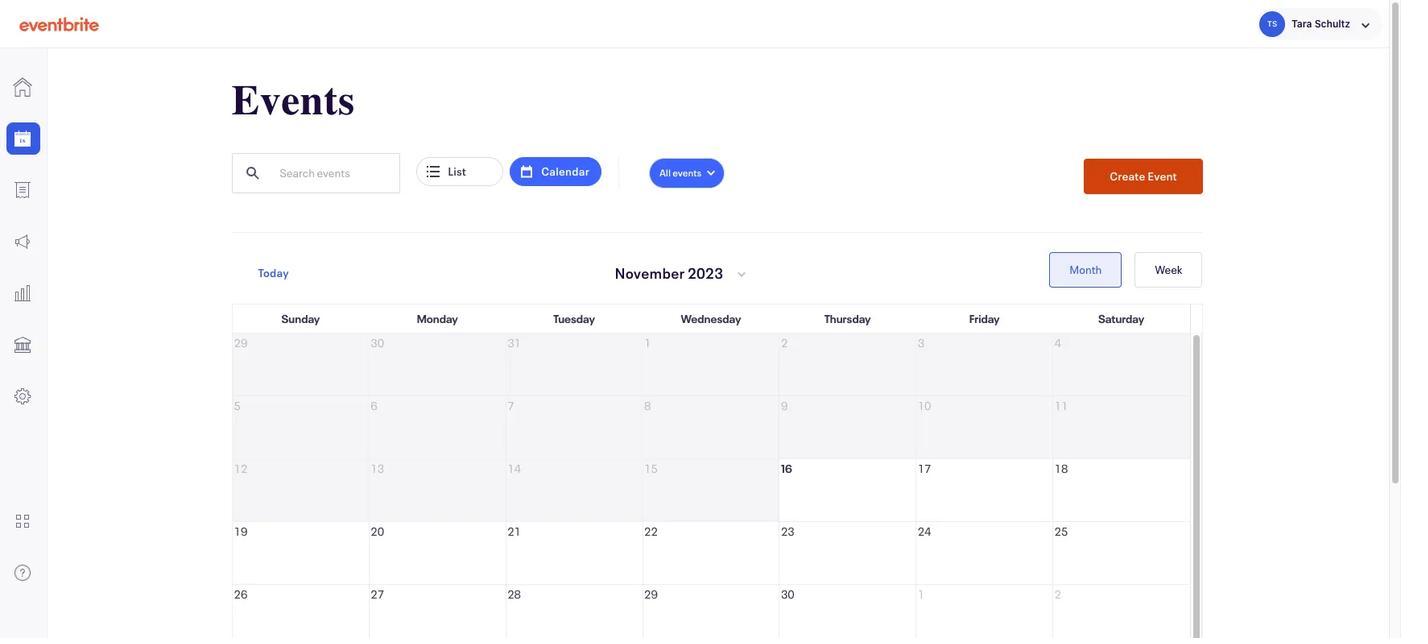 Task type: locate. For each thing, give the bounding box(es) containing it.
Home text field
[[0, 71, 47, 103]]

26
[[234, 586, 248, 602]]

0 horizontal spatial 29
[[234, 335, 248, 350]]

0 vertical spatial 30
[[371, 335, 384, 350]]

november
[[615, 263, 685, 283]]

display default image up the 'finance' text field
[[13, 284, 32, 303]]

display default image
[[13, 180, 32, 200], [13, 232, 32, 251], [13, 335, 32, 354], [13, 563, 32, 582]]

30 up 6 at the left bottom of the page
[[371, 335, 384, 350]]

13
[[371, 461, 384, 476]]

2023
[[688, 263, 724, 283]]

display default image inside home text box
[[13, 77, 32, 97]]

1 vertical spatial 30
[[781, 586, 795, 602]]

29 up the 5
[[234, 335, 248, 350]]

november 2023
[[615, 263, 724, 283]]

display default image inside org settings text field
[[13, 387, 32, 406]]

option group
[[1050, 252, 1203, 288]]

display default image for home text box
[[13, 77, 32, 97]]

display default image up display active icon
[[13, 77, 32, 97]]

1 horizontal spatial 29
[[644, 586, 658, 602]]

1 vertical spatial 1
[[918, 586, 925, 602]]

Apps text field
[[0, 505, 47, 537]]

1 vertical spatial 29
[[644, 586, 658, 602]]

tara schultz menu bar
[[1237, 0, 1390, 48]]

display default image inside apps text field
[[13, 511, 32, 531]]

30 down the 23
[[781, 586, 795, 602]]

display default image down the orders text box
[[13, 232, 32, 251]]

3 display default image from the top
[[13, 335, 32, 354]]

tuesday
[[554, 311, 595, 326]]

20
[[371, 524, 384, 539]]

10
[[918, 398, 932, 413]]

display default image inside the orders text box
[[13, 180, 32, 200]]

8
[[644, 398, 651, 413]]

list button
[[417, 157, 504, 186]]

2 down 25
[[1055, 586, 1062, 602]]

display default image down display active icon
[[13, 180, 32, 200]]

display default image inside marketing text box
[[13, 232, 32, 251]]

sunday
[[282, 311, 320, 326]]

display default image up help center text box
[[13, 511, 32, 531]]

29 down 22
[[644, 586, 658, 602]]

2
[[781, 335, 788, 350], [1055, 586, 1062, 602]]

3 display default image from the top
[[13, 387, 32, 406]]

display default image for marketing text box
[[13, 232, 32, 251]]

schultz
[[1315, 17, 1351, 29]]

2 display default image from the top
[[13, 232, 32, 251]]

all events link
[[649, 158, 725, 189]]

7
[[508, 398, 514, 413]]

display default image inside help center text box
[[13, 563, 32, 582]]

display default image for the orders text box
[[13, 180, 32, 200]]

1 display default image from the top
[[13, 77, 32, 97]]

1 up 8
[[644, 335, 651, 350]]

display default image inside the 'finance' text field
[[13, 335, 32, 354]]

5
[[234, 398, 241, 413]]

option group containing month
[[1050, 252, 1203, 288]]

Marketing text field
[[0, 226, 47, 258]]

display default image for help center text box
[[13, 563, 32, 582]]

week
[[1156, 262, 1183, 277]]

16
[[781, 461, 793, 476]]

0 vertical spatial 2
[[781, 335, 788, 350]]

0 vertical spatial 1
[[644, 335, 651, 350]]

11
[[1055, 398, 1069, 413]]

1
[[644, 335, 651, 350], [918, 586, 925, 602]]

1 display default image from the top
[[13, 180, 32, 200]]

display default image
[[13, 77, 32, 97], [13, 284, 32, 303], [13, 387, 32, 406], [13, 511, 32, 531]]

display default image for apps text field
[[13, 511, 32, 531]]

display default image inside the reporting text box
[[13, 284, 32, 303]]

display default image down the reporting text box
[[13, 335, 32, 354]]

display default image down apps text field
[[13, 563, 32, 582]]

saturday
[[1099, 311, 1145, 326]]

event
[[1148, 168, 1177, 184]]

0 horizontal spatial 2
[[781, 335, 788, 350]]

4 display default image from the top
[[13, 563, 32, 582]]

1 down 24
[[918, 586, 925, 602]]

1 vertical spatial 2
[[1055, 586, 1062, 602]]

2 up 9
[[781, 335, 788, 350]]

all
[[660, 166, 671, 179]]

29
[[234, 335, 248, 350], [644, 586, 658, 602]]

2 display default image from the top
[[13, 284, 32, 303]]

Search events text field
[[269, 155, 399, 192]]

23
[[781, 524, 795, 539]]

4 display default image from the top
[[13, 511, 32, 531]]

display default image down the 'finance' text field
[[13, 387, 32, 406]]

30
[[371, 335, 384, 350], [781, 586, 795, 602]]

today
[[257, 265, 288, 280]]

1 horizontal spatial 30
[[781, 586, 795, 602]]

create
[[1110, 168, 1146, 184]]

tara
[[1292, 17, 1313, 29]]

6
[[371, 398, 378, 413]]



Task type: vqa. For each thing, say whether or not it's contained in the screenshot.
and
no



Task type: describe. For each thing, give the bounding box(es) containing it.
month
[[1070, 262, 1102, 277]]

list
[[448, 164, 467, 179]]

friday
[[970, 311, 1000, 326]]

events
[[673, 166, 702, 179]]

9
[[781, 398, 788, 413]]

events
[[232, 77, 355, 125]]

today button
[[232, 255, 314, 291]]

tara schultz
[[1292, 17, 1351, 29]]

Org Settings text field
[[0, 380, 47, 412]]

all events menu bar
[[649, 158, 725, 195]]

28
[[508, 586, 521, 602]]

24
[[918, 524, 932, 539]]

Help Center text field
[[0, 556, 47, 589]]

15
[[644, 461, 658, 476]]

19
[[234, 524, 248, 539]]

1 horizontal spatial 1
[[918, 586, 925, 602]]

1 horizontal spatial 2
[[1055, 586, 1062, 602]]

3
[[918, 335, 925, 350]]

25
[[1055, 524, 1069, 539]]

display default image for the reporting text box
[[13, 284, 32, 303]]

27
[[371, 586, 384, 602]]

0 horizontal spatial 1
[[644, 335, 651, 350]]

monday
[[417, 311, 458, 326]]

21
[[508, 524, 521, 539]]

all events
[[660, 166, 702, 179]]

eventbrite image
[[19, 16, 99, 32]]

Reporting text field
[[0, 277, 47, 309]]

18
[[1055, 461, 1069, 476]]

31
[[508, 335, 521, 350]]

14
[[508, 461, 521, 476]]

display default image for the 'finance' text field
[[13, 335, 32, 354]]

0 vertical spatial 29
[[234, 335, 248, 350]]

display active image
[[13, 129, 32, 148]]

create event
[[1110, 168, 1177, 184]]

wednesday
[[681, 311, 741, 326]]

17
[[918, 461, 932, 476]]

november 2023 link
[[599, 251, 765, 296]]

Orders text field
[[0, 174, 47, 206]]

0 horizontal spatial 30
[[371, 335, 384, 350]]

Events text field
[[0, 122, 47, 155]]

thursday
[[825, 311, 871, 326]]

Finance text field
[[0, 329, 47, 361]]

22
[[644, 524, 658, 539]]

create event link
[[1084, 159, 1203, 194]]

display default image for org settings text field
[[13, 387, 32, 406]]

4
[[1055, 335, 1062, 350]]

12
[[234, 461, 248, 476]]



